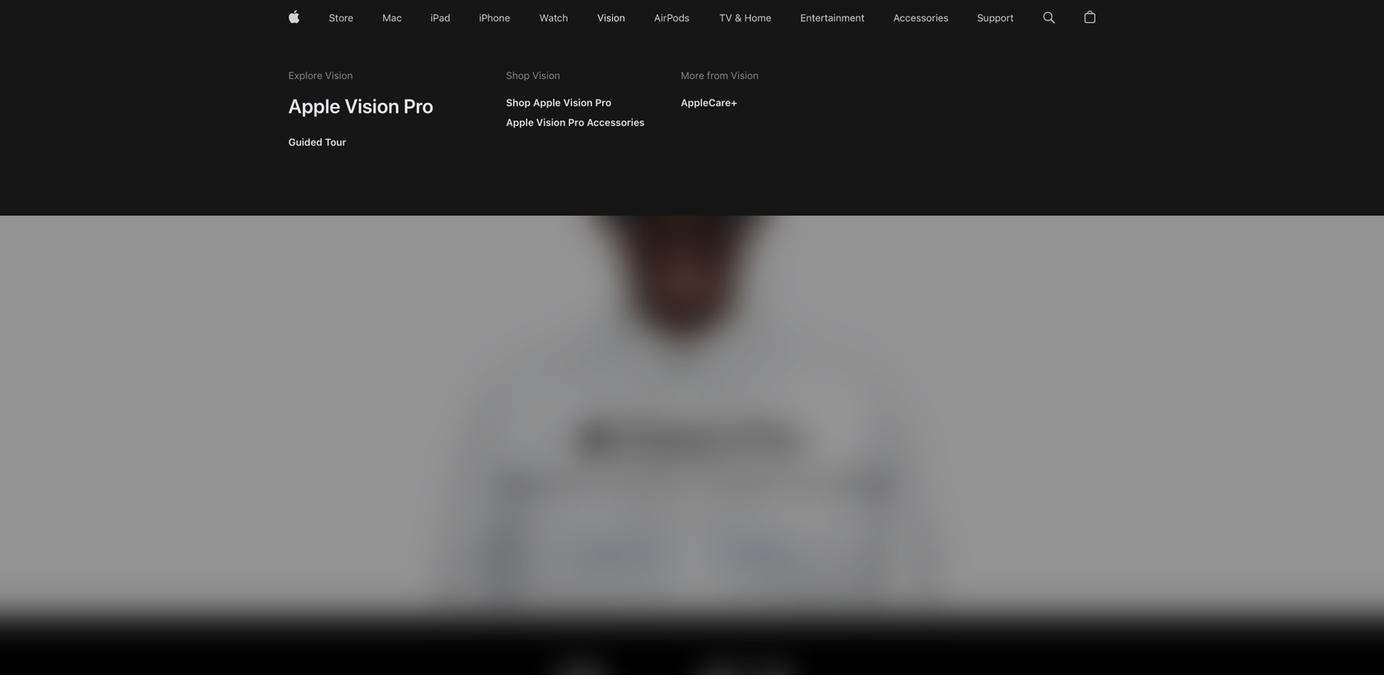 Task type: vqa. For each thing, say whether or not it's contained in the screenshot.
Explore Vision
yes



Task type: locate. For each thing, give the bounding box(es) containing it.
vision right explore
[[325, 70, 353, 82]]

apple image
[[289, 0, 300, 36]]

pro
[[404, 94, 434, 118], [595, 97, 612, 109], [568, 117, 585, 129]]

guided tour link
[[279, 130, 355, 155]]

shop for shop vision
[[506, 70, 530, 82]]

shop down shop vision
[[506, 97, 531, 109]]

vision up shop apple vision pro link
[[533, 70, 560, 82]]

vision up "apple vision pro accessories" link
[[564, 97, 593, 109]]

ipad image
[[431, 0, 450, 36]]

pro inside apple vision pro link
[[404, 94, 434, 118]]

mac image
[[383, 0, 402, 36]]

main content
[[0, 0, 1385, 676]]

support image
[[978, 0, 1014, 36]]

vision right 'from'
[[731, 70, 759, 82]]

1 shop from the top
[[506, 70, 530, 82]]

vision
[[325, 70, 353, 82], [533, 70, 560, 82], [731, 70, 759, 82], [345, 94, 400, 118], [564, 97, 593, 109], [537, 117, 566, 129]]

shop inside shop apple vision pro apple vision pro accessories
[[506, 97, 531, 109]]

tv and home image
[[719, 0, 773, 36]]

apple down explore vision
[[289, 94, 341, 118]]

shop up shop apple vision pro link
[[506, 70, 530, 82]]

0 horizontal spatial pro
[[404, 94, 434, 118]]

shop
[[506, 70, 530, 82], [506, 97, 531, 109]]

accessories image
[[894, 0, 949, 36]]

0 vertical spatial shop
[[506, 70, 530, 82]]

shopping bag image
[[1085, 0, 1096, 36]]

explore vision
[[289, 70, 353, 82]]

2 shop from the top
[[506, 97, 531, 109]]

watch image
[[540, 0, 569, 36]]

1 vertical spatial shop
[[506, 97, 531, 109]]

vision down shop apple vision pro link
[[537, 117, 566, 129]]

shop apple vision pro apple vision pro accessories
[[506, 97, 645, 129]]

shop for shop apple vision pro apple vision pro accessories
[[506, 97, 531, 109]]

shop vision element
[[497, 91, 654, 135]]

more
[[681, 70, 705, 82]]

1 horizontal spatial pro
[[568, 117, 585, 129]]

explore vision element
[[279, 87, 443, 155]]

guided tour
[[289, 136, 346, 148]]

apple
[[289, 94, 341, 118], [533, 97, 561, 109], [506, 117, 534, 129]]

explore
[[289, 70, 323, 82]]



Task type: describe. For each thing, give the bounding box(es) containing it.
apple down shop apple vision pro link
[[506, 117, 534, 129]]

apple vision pro
[[289, 94, 434, 118]]

apple vision pro link
[[279, 87, 443, 124]]

applecare+
[[681, 97, 738, 109]]

tour
[[325, 136, 346, 148]]

apple down shop vision
[[533, 97, 561, 109]]

shop apple vision pro link
[[497, 91, 621, 115]]

store image
[[329, 0, 354, 36]]

more from vision
[[681, 70, 759, 82]]

accessories
[[587, 117, 645, 129]]

vision up the "tour"
[[345, 94, 400, 118]]

iphone image
[[479, 0, 511, 36]]

shop vision
[[506, 70, 560, 82]]

from
[[707, 70, 729, 82]]

airpods image
[[655, 0, 690, 36]]

2 horizontal spatial pro
[[595, 97, 612, 109]]

entertainment image
[[802, 0, 865, 36]]

search apple.com image
[[1043, 0, 1056, 36]]

apple inside explore vision element
[[289, 94, 341, 118]]

apple vision pro accessories link
[[497, 110, 654, 135]]

applecare+ link
[[672, 91, 747, 115]]

guided
[[289, 136, 323, 148]]

vision image
[[598, 0, 626, 36]]



